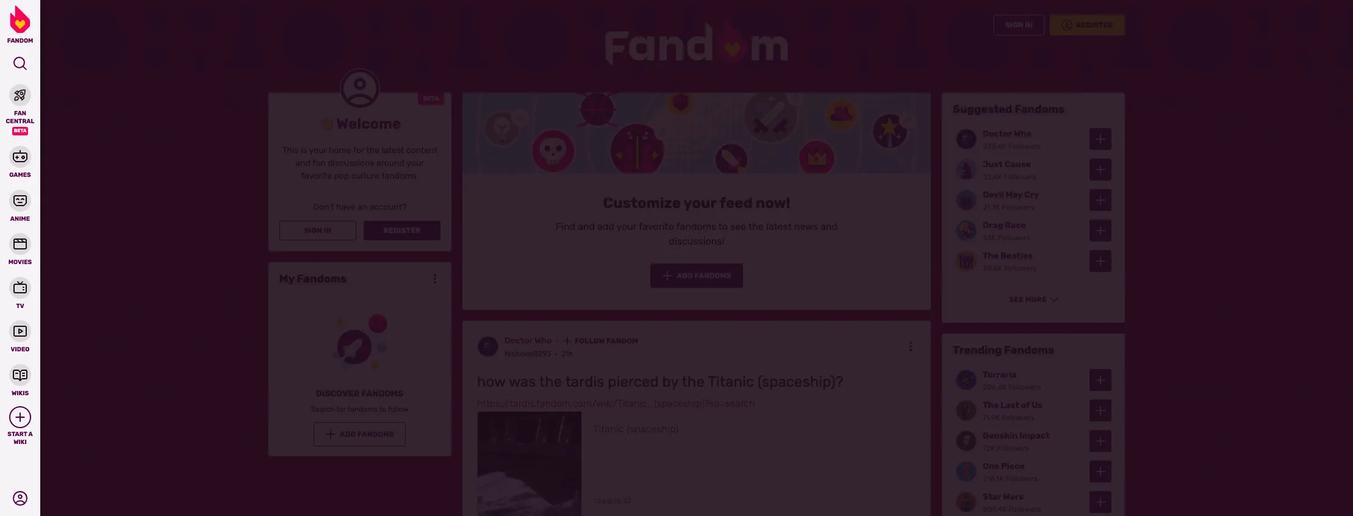 Task type: describe. For each thing, give the bounding box(es) containing it.
search image
[[13, 56, 27, 71]]

was
[[509, 374, 536, 391]]

fandoms down "follow"
[[358, 430, 394, 439]]

this is your home for the latest content and fan discussions around your favorite pop culture fandoms.
[[282, 145, 438, 181]]

account?
[[369, 202, 407, 213]]

favorite inside this is your home for the latest content and fan discussions around your favorite pop culture fandoms.
[[301, 171, 332, 181]]

your inside find and add your favorite fandoms to see the latest news and discussions!
[[617, 221, 637, 232]]

see
[[730, 221, 746, 232]]

follow
[[388, 405, 409, 414]]

don't have an account?
[[313, 202, 407, 213]]

doctor
[[505, 335, 533, 346]]

small image
[[905, 341, 916, 352]]

1 horizontal spatial and
[[578, 221, 595, 232]]

tardis
[[593, 497, 621, 506]]

wiki
[[14, 438, 27, 446]]

1 horizontal spatial small image
[[429, 274, 440, 285]]

to inside discover fandoms search for fandoms to follow
[[380, 405, 387, 414]]

start a wiki link
[[0, 406, 40, 446]]

the right was
[[539, 374, 562, 391]]

fandoms inside discover fandoms search for fandoms to follow
[[362, 389, 404, 399]]

sign in for leftmost sign in link
[[304, 227, 332, 235]]

beta
[[423, 95, 439, 102]]

fan
[[14, 110, 26, 117]]

movies link
[[0, 232, 40, 266]]

by
[[662, 374, 678, 391]]

0 vertical spatial add
[[677, 271, 693, 280]]

to inside find and add your favorite fandoms to see the latest news and discussions!
[[719, 221, 728, 232]]

0 vertical spatial add fandoms
[[677, 271, 731, 280]]

tiny image
[[624, 496, 632, 504]]

fandom
[[7, 37, 33, 45]]

nicholas8293 link
[[505, 350, 551, 358]]

tardis
[[565, 374, 604, 391]]

discussions!
[[669, 235, 724, 247]]

doctor who
[[505, 335, 552, 346]]

https://tardis.fandom.com/wiki/titanic_(spaceship)?so=search
[[477, 398, 755, 410]]

find and add your favorite fandoms to see the latest news and discussions!
[[556, 221, 838, 247]]

games link
[[0, 145, 40, 179]]

the right by
[[682, 374, 705, 391]]

around
[[376, 158, 405, 169]]

👋 welcome
[[319, 116, 401, 133]]

in for leftmost sign in link
[[324, 227, 332, 235]]

empty state image
[[462, 93, 931, 173]]

trending fandoms
[[953, 344, 1054, 357]]

nicholas8293
[[505, 350, 551, 358]]

titanic (spaceship)
[[593, 424, 679, 435]]

fandoms inside discover fandoms search for fandoms to follow
[[348, 405, 378, 414]]

1 horizontal spatial register
[[1076, 21, 1113, 30]]

the inside find and add your favorite fandoms to see the latest news and discussions!
[[748, 221, 764, 232]]

follow fandom button
[[562, 336, 640, 347]]

an
[[357, 202, 367, 213]]

discussions
[[328, 158, 374, 169]]

how was the tardis pierced by the titanic (spaceship)? link
[[477, 371, 916, 393]]

tv
[[16, 302, 24, 310]]

customize your feed now!
[[603, 195, 790, 212]]

latest inside this is your home for the latest content and fan discussions around your favorite pop culture fandoms.
[[382, 145, 404, 156]]

2 horizontal spatial and
[[821, 221, 838, 232]]

follow
[[575, 337, 605, 345]]

search
[[311, 405, 335, 414]]

content
[[406, 145, 438, 156]]

games
[[9, 171, 31, 179]]

fandoms.
[[381, 171, 419, 181]]

start
[[8, 431, 27, 438]]

doctor who button
[[505, 335, 562, 347]]

discover fandoms search for fandoms to follow
[[311, 389, 409, 414]]

1 horizontal spatial sign
[[1005, 21, 1023, 30]]



Task type: locate. For each thing, give the bounding box(es) containing it.
latest inside find and add your favorite fandoms to see the latest news and discussions!
[[766, 221, 792, 232]]

fandoms down discussions!
[[694, 271, 731, 280]]

your right add
[[617, 221, 637, 232]]

1 horizontal spatial for
[[353, 145, 364, 156]]

how
[[477, 374, 506, 391]]

fan central beta
[[6, 110, 34, 134]]

to left see
[[719, 221, 728, 232]]

tv link
[[0, 275, 40, 310]]

find
[[556, 221, 576, 232]]

add down discussions!
[[677, 271, 693, 280]]

(spaceship)?
[[758, 374, 843, 391]]

0 horizontal spatial to
[[380, 405, 387, 414]]

(spaceship)
[[627, 424, 679, 435]]

add
[[677, 271, 693, 280], [340, 430, 356, 439]]

in
[[1025, 21, 1033, 30], [324, 227, 332, 235]]

latest
[[382, 145, 404, 156], [766, 221, 792, 232]]

1 horizontal spatial sign in
[[1005, 21, 1033, 30]]

don't
[[313, 202, 334, 213]]

0 vertical spatial small image
[[429, 274, 440, 285]]

1 horizontal spatial register link
[[1050, 15, 1125, 36]]

start a wiki
[[8, 431, 33, 446]]

1 vertical spatial add fandoms button
[[314, 422, 406, 447]]

add fandoms
[[677, 271, 731, 280], [340, 430, 394, 439]]

0 horizontal spatial fandoms
[[348, 405, 378, 414]]

1 vertical spatial add fandoms
[[340, 430, 394, 439]]

0 horizontal spatial favorite
[[301, 171, 332, 181]]

1 vertical spatial add
[[340, 430, 356, 439]]

👋
[[319, 116, 334, 133]]

pop
[[334, 171, 349, 181]]

this
[[282, 145, 299, 156]]

have
[[336, 202, 355, 213]]

fandoms
[[676, 221, 716, 232], [348, 405, 378, 414]]

1 horizontal spatial latest
[[766, 221, 792, 232]]

doctor who image
[[477, 336, 499, 357]]

sign
[[1005, 21, 1023, 30], [304, 227, 322, 235]]

add fandoms button down discover fandoms search for fandoms to follow
[[314, 422, 406, 447]]

pierced
[[608, 374, 659, 391]]

add
[[597, 221, 614, 232]]

0 vertical spatial for
[[353, 145, 364, 156]]

1 vertical spatial latest
[[766, 221, 792, 232]]

is
[[301, 145, 307, 156]]

0 horizontal spatial add
[[340, 430, 356, 439]]

register
[[1076, 21, 1113, 30], [383, 227, 421, 235]]

fandoms inside find and add your favorite fandoms to see the latest news and discussions!
[[676, 221, 716, 232]]

for down discover
[[337, 405, 346, 414]]

0 horizontal spatial sign in link
[[279, 221, 356, 241]]

add fandoms button down discussions!
[[651, 264, 743, 288]]

0 horizontal spatial latest
[[382, 145, 404, 156]]

in for the rightmost sign in link
[[1025, 21, 1033, 30]]

0 vertical spatial favorite
[[301, 171, 332, 181]]

sign in
[[1005, 21, 1033, 30], [304, 227, 332, 235]]

your
[[309, 145, 327, 156], [406, 158, 424, 169], [684, 195, 717, 212], [617, 221, 637, 232]]

trending
[[953, 344, 1002, 357]]

favorite inside find and add your favorite fandoms to see the latest news and discussions!
[[639, 221, 674, 232]]

1 vertical spatial sign in
[[304, 227, 332, 235]]

fan
[[312, 158, 326, 169]]

your up find and add your favorite fandoms to see the latest news and discussions!
[[684, 195, 717, 212]]

beta
[[14, 128, 27, 134]]

https://tardis.fandom.com/wiki/titanic_(spaceship)?so=search link
[[477, 398, 755, 410]]

and left add
[[578, 221, 595, 232]]

1 horizontal spatial to
[[719, 221, 728, 232]]

video
[[11, 346, 30, 353]]

favorite down fan
[[301, 171, 332, 181]]

fandoms up discussions!
[[676, 221, 716, 232]]

1 horizontal spatial in
[[1025, 21, 1033, 30]]

welcome
[[337, 116, 401, 133]]

wikis
[[12, 390, 29, 397]]

1 horizontal spatial add fandoms
[[677, 271, 731, 280]]

titanic down https://tardis.fandom.com/wiki/titanic_(spaceship)?so=search link
[[593, 424, 624, 435]]

for inside this is your home for the latest content and fan discussions around your favorite pop culture fandoms.
[[353, 145, 364, 156]]

register link
[[1050, 15, 1125, 36], [364, 221, 440, 241]]

0 horizontal spatial add fandoms
[[340, 430, 394, 439]]

and inside this is your home for the latest content and fan discussions around your favorite pop culture fandoms.
[[296, 158, 311, 169]]

add fandoms down discussions!
[[677, 271, 731, 280]]

0 horizontal spatial sign in
[[304, 227, 332, 235]]

fandoms up "follow"
[[362, 389, 404, 399]]

add fandoms button
[[651, 264, 743, 288], [314, 422, 406, 447]]

0 vertical spatial sign
[[1005, 21, 1023, 30]]

fandoms right my
[[297, 272, 347, 286]]

fandoms down discover
[[348, 405, 378, 414]]

discover
[[316, 389, 360, 399]]

1 vertical spatial sign in link
[[279, 221, 356, 241]]

0 horizontal spatial in
[[324, 227, 332, 235]]

1 vertical spatial register
[[383, 227, 421, 235]]

0 vertical spatial titanic
[[708, 374, 754, 391]]

1 horizontal spatial add
[[677, 271, 693, 280]]

latest down now!
[[766, 221, 792, 232]]

feed
[[720, 195, 753, 212]]

home
[[329, 145, 351, 156]]

1 horizontal spatial favorite
[[639, 221, 674, 232]]

0 vertical spatial sign in
[[1005, 21, 1033, 30]]

0 horizontal spatial add fandoms button
[[314, 422, 406, 447]]

how was the tardis pierced by the titanic (spaceship)?
[[477, 374, 843, 391]]

latest up around
[[382, 145, 404, 156]]

1 horizontal spatial sign in link
[[994, 15, 1044, 36]]

fandoms
[[1015, 103, 1065, 116], [694, 271, 731, 280], [297, 272, 347, 286], [1004, 344, 1054, 357], [362, 389, 404, 399], [358, 430, 394, 439]]

my
[[279, 272, 295, 286]]

favorite down customize at the top
[[639, 221, 674, 232]]

0 vertical spatial fandoms
[[676, 221, 716, 232]]

0 horizontal spatial for
[[337, 405, 346, 414]]

central
[[6, 117, 34, 125]]

1 vertical spatial small image
[[15, 412, 26, 423]]

fandom
[[607, 337, 638, 345]]

the
[[366, 145, 380, 156], [748, 221, 764, 232], [539, 374, 562, 391], [682, 374, 705, 391]]

fandoms right suggested
[[1015, 103, 1065, 116]]

0 vertical spatial add fandoms button
[[651, 264, 743, 288]]

0 horizontal spatial and
[[296, 158, 311, 169]]

follow fandom
[[575, 337, 638, 345]]

1 horizontal spatial titanic
[[708, 374, 754, 391]]

1 vertical spatial titanic
[[593, 424, 624, 435]]

the inside this is your home for the latest content and fan discussions around your favorite pop culture fandoms.
[[366, 145, 380, 156]]

video link
[[0, 319, 40, 354]]

and
[[296, 158, 311, 169], [578, 221, 595, 232], [821, 221, 838, 232]]

for inside discover fandoms search for fandoms to follow
[[337, 405, 346, 414]]

0 vertical spatial to
[[719, 221, 728, 232]]

1 horizontal spatial fandoms
[[676, 221, 716, 232]]

small image
[[429, 274, 440, 285], [15, 412, 26, 423]]

who
[[534, 335, 552, 346]]

now!
[[756, 195, 790, 212]]

0 vertical spatial register
[[1076, 21, 1113, 30]]

suggested fandoms
[[953, 103, 1065, 116]]

1 vertical spatial favorite
[[639, 221, 674, 232]]

favorite
[[301, 171, 332, 181], [639, 221, 674, 232]]

0 horizontal spatial sign
[[304, 227, 322, 235]]

1 vertical spatial register link
[[364, 221, 440, 241]]

0 vertical spatial sign in link
[[994, 15, 1044, 36]]

21h
[[561, 350, 573, 358]]

suggested
[[953, 103, 1012, 116]]

1 vertical spatial sign
[[304, 227, 322, 235]]

for
[[353, 145, 364, 156], [337, 405, 346, 414]]

1 vertical spatial for
[[337, 405, 346, 414]]

your down content
[[406, 158, 424, 169]]

sign in for the rightmost sign in link
[[1005, 21, 1033, 30]]

add down discover fandoms search for fandoms to follow
[[340, 430, 356, 439]]

your up fan
[[309, 145, 327, 156]]

customize
[[603, 195, 681, 212]]

0 horizontal spatial small image
[[15, 412, 26, 423]]

0 horizontal spatial register
[[383, 227, 421, 235]]

titanic (spaceship) image
[[478, 412, 582, 516]]

0 vertical spatial latest
[[382, 145, 404, 156]]

1 horizontal spatial add fandoms button
[[651, 264, 743, 288]]

for up discussions
[[353, 145, 364, 156]]

a
[[28, 431, 33, 438]]

culture
[[351, 171, 380, 181]]

and down is
[[296, 158, 311, 169]]

small image inside start a wiki link
[[15, 412, 26, 423]]

fandom navigation element
[[0, 5, 40, 446]]

1 vertical spatial fandoms
[[348, 405, 378, 414]]

anime link
[[0, 188, 40, 223]]

register link for leftmost sign in link
[[364, 221, 440, 241]]

my fandoms
[[279, 272, 347, 286]]

fandoms right "trending"
[[1004, 344, 1054, 357]]

the right see
[[748, 221, 764, 232]]

0 vertical spatial register link
[[1050, 15, 1125, 36]]

anime
[[10, 215, 30, 222]]

news
[[794, 221, 818, 232]]

0 horizontal spatial titanic
[[593, 424, 624, 435]]

titanic right by
[[708, 374, 754, 391]]

fandom link
[[0, 5, 40, 45]]

0 vertical spatial in
[[1025, 21, 1033, 30]]

pokeball image image
[[332, 314, 387, 369]]

add fandoms down discover fandoms search for fandoms to follow
[[340, 430, 394, 439]]

1 vertical spatial in
[[324, 227, 332, 235]]

0 horizontal spatial register link
[[364, 221, 440, 241]]

sign in link
[[994, 15, 1044, 36], [279, 221, 356, 241]]

1 vertical spatial to
[[380, 405, 387, 414]]

movies
[[8, 259, 32, 266]]

and right news
[[821, 221, 838, 232]]

the up around
[[366, 145, 380, 156]]

to left "follow"
[[380, 405, 387, 414]]

register link for the rightmost sign in link
[[1050, 15, 1125, 36]]



Task type: vqa. For each thing, say whether or not it's contained in the screenshot.
Boku no Hero Academia Wiki link
no



